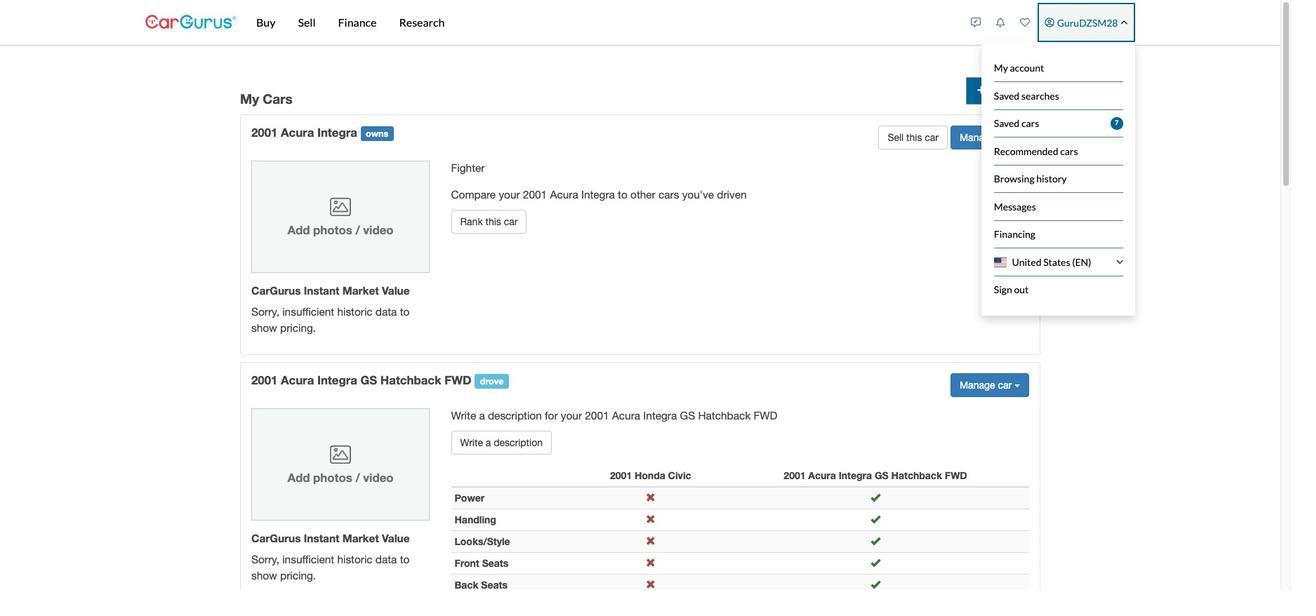 Task type: locate. For each thing, give the bounding box(es) containing it.
0 vertical spatial fwd
[[445, 373, 472, 387]]

0 vertical spatial photos
[[313, 223, 353, 237]]

cargurus instant market value
[[252, 284, 410, 297], [252, 532, 410, 545]]

1 insufficient from the top
[[283, 306, 335, 318]]

add for gs
[[288, 471, 310, 485]]

2 value from the top
[[382, 532, 410, 545]]

1 vertical spatial remove image
[[646, 515, 656, 525]]

0 vertical spatial cars
[[1022, 118, 1040, 129]]

write up power
[[461, 437, 483, 449]]

0 vertical spatial add photos / video link
[[252, 161, 430, 273]]

research button
[[388, 0, 456, 45]]

0 vertical spatial hatchback
[[381, 373, 442, 387]]

1 horizontal spatial sell
[[888, 132, 904, 143]]

1 cargurus from the top
[[252, 284, 301, 297]]

sorry, insufficient historic data to show pricing.
[[252, 306, 410, 335], [252, 554, 410, 583]]

2 pricing. from the top
[[280, 570, 316, 583]]

2 vertical spatial cars
[[659, 188, 680, 201]]

1 vertical spatial remove image
[[646, 580, 656, 590]]

gs
[[361, 373, 377, 387], [680, 409, 696, 422], [875, 470, 889, 482]]

1 vertical spatial add
[[288, 223, 310, 237]]

acura
[[281, 126, 314, 140], [550, 188, 579, 201], [281, 373, 314, 387], [613, 409, 641, 422], [809, 470, 837, 482]]

0 vertical spatial add
[[991, 85, 1008, 96]]

historic
[[337, 306, 373, 318], [337, 554, 373, 566]]

video for owns
[[363, 223, 394, 237]]

1 vertical spatial cargurus instant market value
[[252, 532, 410, 545]]

0 horizontal spatial this
[[486, 216, 502, 228]]

chevron down image
[[1121, 19, 1129, 26]]

0 vertical spatial cargurus instant market value
[[252, 284, 410, 297]]

messages link
[[995, 193, 1124, 220]]

0 vertical spatial historic
[[337, 306, 373, 318]]

1 vertical spatial /
[[356, 471, 360, 485]]

compare
[[451, 188, 496, 201]]

add photos / video link for gs
[[252, 409, 430, 521]]

1 vertical spatial description
[[494, 437, 543, 449]]

3 remove image from the top
[[646, 558, 656, 568]]

1 vertical spatial add photos / video link
[[252, 409, 430, 521]]

insufficient for 2001 acura integra gs hatchback fwd
[[283, 554, 335, 566]]

1 pricing. from the top
[[280, 322, 316, 335]]

1 vertical spatial my
[[240, 91, 259, 107]]

0 vertical spatial add photos / video
[[288, 223, 394, 237]]

write a description link
[[451, 431, 552, 455]]

you've
[[683, 188, 715, 201]]

1 historic from the top
[[337, 306, 373, 318]]

1 horizontal spatial this
[[907, 132, 923, 143]]

1 vertical spatial gs
[[680, 409, 696, 422]]

0 vertical spatial ok image
[[871, 536, 881, 546]]

a for write a description
[[486, 437, 491, 449]]

0 vertical spatial ok image
[[871, 493, 881, 503]]

market
[[343, 284, 379, 297], [343, 532, 379, 545]]

add a car button
[[966, 77, 1041, 104]]

drove
[[480, 376, 504, 387]]

cargurus
[[252, 284, 301, 297], [252, 532, 301, 545]]

1 sorry, insufficient historic data to show pricing. from the top
[[252, 306, 410, 335]]

add photos / video for gs
[[288, 471, 394, 485]]

cars right other
[[659, 188, 680, 201]]

integra for 2001 acura integra owns
[[318, 126, 357, 140]]

sell for sell this car
[[888, 132, 904, 143]]

1 vertical spatial ok image
[[871, 558, 881, 568]]

remove image for handling
[[646, 515, 656, 525]]

0 vertical spatial market
[[343, 284, 379, 297]]

0 vertical spatial my
[[995, 62, 1009, 74]]

menu bar
[[237, 0, 964, 45]]

1 vertical spatial pricing.
[[280, 570, 316, 583]]

1 horizontal spatial a
[[486, 437, 491, 449]]

2 vertical spatial hatchback
[[892, 470, 943, 482]]

recommended cars
[[995, 145, 1079, 157]]

handling
[[455, 514, 497, 526]]

pricing. for 2001 acura integra
[[280, 322, 316, 335]]

my cars
[[240, 91, 293, 107]]

add photos / video for owns
[[288, 223, 394, 237]]

cars for recommended cars
[[1061, 145, 1079, 157]]

sorry,
[[252, 306, 280, 318], [252, 554, 280, 566]]

1 add photos / video link from the top
[[252, 161, 430, 273]]

1 data from the top
[[376, 306, 397, 318]]

video
[[363, 223, 394, 237], [363, 471, 394, 485]]

instant
[[304, 284, 340, 297], [304, 532, 340, 545]]

recommended
[[995, 145, 1059, 157]]

my left 'cars'
[[240, 91, 259, 107]]

write a description
[[461, 437, 543, 449]]

0 vertical spatial this
[[907, 132, 923, 143]]

1 vertical spatial photos
[[313, 471, 353, 485]]

0 vertical spatial insufficient
[[283, 306, 335, 318]]

gurudzsm28 button
[[1038, 3, 1136, 42]]

1 vertical spatial hatchback
[[699, 409, 751, 422]]

add photos / video
[[288, 223, 394, 237], [288, 471, 394, 485]]

2 saved from the top
[[995, 118, 1020, 129]]

2 photos from the top
[[313, 471, 353, 485]]

1 horizontal spatial your
[[561, 409, 582, 422]]

0 vertical spatial show
[[252, 322, 277, 335]]

saved cars
[[995, 118, 1040, 129]]

car inside dropdown button
[[999, 380, 1012, 391]]

1 photos from the top
[[313, 223, 353, 237]]

0 vertical spatial sorry, insufficient historic data to show pricing.
[[252, 306, 410, 335]]

1 horizontal spatial cars
[[1022, 118, 1040, 129]]

data for owns
[[376, 306, 397, 318]]

1 vertical spatial instant
[[304, 532, 340, 545]]

0 horizontal spatial fwd
[[445, 373, 472, 387]]

1 vertical spatial write
[[461, 437, 483, 449]]

searches
[[1022, 90, 1060, 102]]

2 vertical spatial ok image
[[871, 580, 881, 590]]

1 market from the top
[[343, 284, 379, 297]]

1 saved from the top
[[995, 90, 1020, 102]]

2 ok image from the top
[[871, 558, 881, 568]]

/ for owns
[[356, 223, 360, 237]]

your
[[499, 188, 520, 201], [561, 409, 582, 422]]

financing
[[995, 229, 1036, 240]]

2 vertical spatial add
[[288, 471, 310, 485]]

1 / from the top
[[356, 223, 360, 237]]

2 cargurus instant market value from the top
[[252, 532, 410, 545]]

1 vertical spatial show
[[252, 570, 277, 583]]

show
[[252, 322, 277, 335], [252, 570, 277, 583]]

ok image for handling
[[871, 515, 881, 525]]

menu containing gurudzsm28
[[964, 3, 1136, 316]]

cars up browsing history link
[[1061, 145, 1079, 157]]

to
[[618, 188, 628, 201], [400, 306, 410, 318], [400, 554, 410, 566]]

2001 acura integra owns
[[252, 126, 389, 140]]

my account link
[[995, 54, 1124, 81]]

manage car button
[[951, 373, 1030, 397]]

my
[[995, 62, 1009, 74], [240, 91, 259, 107]]

2 vertical spatial gs
[[875, 470, 889, 482]]

0 vertical spatial placeholder image icon image
[[330, 196, 351, 218]]

integra
[[318, 126, 357, 140], [582, 188, 615, 201], [318, 373, 357, 387], [644, 409, 677, 422], [839, 470, 873, 482]]

cargurus logo homepage link link
[[145, 2, 237, 43]]

financing link
[[995, 221, 1124, 248]]

0 horizontal spatial a
[[479, 409, 485, 422]]

rank this car
[[461, 216, 518, 228]]

description down drove
[[494, 437, 543, 449]]

2 vertical spatial a
[[486, 437, 491, 449]]

front seats
[[455, 558, 509, 570]]

saved
[[995, 90, 1020, 102], [995, 118, 1020, 129]]

car inside "button"
[[1017, 85, 1029, 96]]

1 vertical spatial placeholder image icon image
[[330, 444, 351, 465]]

gs for 2001 acura integra gs hatchback fwd drove
[[361, 373, 377, 387]]

(en)
[[1073, 256, 1092, 268]]

add a car review image
[[972, 18, 982, 27]]

remove image
[[646, 536, 656, 546], [646, 580, 656, 590]]

1 vertical spatial ok image
[[871, 515, 881, 525]]

1 show from the top
[[252, 322, 277, 335]]

car
[[1017, 85, 1029, 96], [925, 132, 939, 143], [504, 216, 518, 228], [999, 380, 1012, 391]]

2 vertical spatial fwd
[[946, 470, 968, 482]]

data for gs
[[376, 554, 397, 566]]

1 ok image from the top
[[871, 536, 881, 546]]

placeholder image icon image for owns
[[330, 196, 351, 218]]

0 vertical spatial value
[[382, 284, 410, 297]]

cars down saved searches at the right top
[[1022, 118, 1040, 129]]

menu item
[[982, 3, 1136, 316]]

my up add a car "button"
[[995, 62, 1009, 74]]

photos
[[313, 223, 353, 237], [313, 471, 353, 485]]

car for rank this car
[[504, 216, 518, 228]]

fwd
[[445, 373, 472, 387], [754, 409, 778, 422], [946, 470, 968, 482]]

2001
[[252, 126, 278, 140], [523, 188, 547, 201], [252, 373, 278, 387], [585, 409, 610, 422], [610, 470, 632, 482], [784, 470, 806, 482]]

2 market from the top
[[343, 532, 379, 545]]

0 vertical spatial saved
[[995, 90, 1020, 102]]

0 horizontal spatial hatchback
[[381, 373, 442, 387]]

1 vertical spatial sell
[[888, 132, 904, 143]]

0 vertical spatial description
[[488, 409, 542, 422]]

1 vertical spatial to
[[400, 306, 410, 318]]

placeholder image icon image for gs
[[330, 444, 351, 465]]

united states (en) button
[[995, 249, 1124, 276]]

2 horizontal spatial cars
[[1061, 145, 1079, 157]]

1 vertical spatial add photos / video
[[288, 471, 394, 485]]

1 vertical spatial your
[[561, 409, 582, 422]]

a down drove
[[486, 437, 491, 449]]

historic for owns
[[337, 306, 373, 318]]

description up write a description
[[488, 409, 542, 422]]

add photos / video link
[[252, 161, 430, 273], [252, 409, 430, 521]]

cars
[[263, 91, 293, 107]]

plus image
[[978, 86, 986, 95]]

1 placeholder image icon image from the top
[[330, 196, 351, 218]]

0 horizontal spatial my
[[240, 91, 259, 107]]

1 vertical spatial sorry,
[[252, 554, 280, 566]]

ok image
[[871, 493, 881, 503], [871, 515, 881, 525], [871, 580, 881, 590]]

finance
[[338, 15, 377, 29]]

value for owns
[[382, 284, 410, 297]]

0 vertical spatial data
[[376, 306, 397, 318]]

0 vertical spatial instant
[[304, 284, 340, 297]]

honda
[[635, 470, 666, 482]]

2001 acura integra gs hatchback fwd
[[784, 470, 968, 482]]

2 insufficient from the top
[[283, 554, 335, 566]]

1 sorry, from the top
[[252, 306, 280, 318]]

1 vertical spatial video
[[363, 471, 394, 485]]

2 placeholder image icon image from the top
[[330, 444, 351, 465]]

market for owns
[[343, 284, 379, 297]]

a up write a description
[[479, 409, 485, 422]]

saved down add a car "button"
[[995, 118, 1020, 129]]

insufficient
[[283, 306, 335, 318], [283, 554, 335, 566]]

show for 2001 acura integra gs hatchback fwd
[[252, 570, 277, 583]]

2 ok image from the top
[[871, 515, 881, 525]]

1 vertical spatial cargurus
[[252, 532, 301, 545]]

2 sorry, from the top
[[252, 554, 280, 566]]

1 add photos / video from the top
[[288, 223, 394, 237]]

1 vertical spatial market
[[343, 532, 379, 545]]

integra for 2001 acura integra gs hatchback fwd drove
[[318, 373, 357, 387]]

2 add photos / video from the top
[[288, 471, 394, 485]]

browsing history link
[[995, 165, 1124, 192]]

0 vertical spatial pricing.
[[280, 322, 316, 335]]

sorry, for 2001 acura integra gs hatchback fwd
[[252, 554, 280, 566]]

2 data from the top
[[376, 554, 397, 566]]

0 horizontal spatial cars
[[659, 188, 680, 201]]

1 horizontal spatial fwd
[[754, 409, 778, 422]]

1 vertical spatial saved
[[995, 118, 1020, 129]]

value
[[382, 284, 410, 297], [382, 532, 410, 545]]

pricing.
[[280, 322, 316, 335], [280, 570, 316, 583]]

0 vertical spatial remove image
[[646, 493, 656, 503]]

0 horizontal spatial your
[[499, 188, 520, 201]]

1 vertical spatial value
[[382, 532, 410, 545]]

car for sell this car
[[925, 132, 939, 143]]

1 vertical spatial this
[[486, 216, 502, 228]]

2 horizontal spatial hatchback
[[892, 470, 943, 482]]

photos for owns
[[313, 223, 353, 237]]

2 vertical spatial to
[[400, 554, 410, 566]]

acura for 2001 acura integra gs hatchback fwd drove
[[281, 373, 314, 387]]

1 remove image from the top
[[646, 536, 656, 546]]

saved right the "plus" image
[[995, 90, 1020, 102]]

history
[[1037, 173, 1068, 185]]

research
[[399, 15, 445, 29]]

2001 for 2001 acura integra gs hatchback fwd
[[784, 470, 806, 482]]

1 vertical spatial a
[[479, 409, 485, 422]]

add
[[991, 85, 1008, 96], [288, 223, 310, 237], [288, 471, 310, 485]]

1 ok image from the top
[[871, 493, 881, 503]]

1 vertical spatial cars
[[1061, 145, 1079, 157]]

ok image for looks/style
[[871, 536, 881, 546]]

this
[[907, 132, 923, 143], [486, 216, 502, 228]]

2 instant from the top
[[304, 532, 340, 545]]

us image
[[995, 258, 1008, 267]]

messages
[[995, 201, 1037, 213]]

write
[[451, 409, 476, 422], [461, 437, 483, 449]]

2 vertical spatial remove image
[[646, 558, 656, 568]]

data
[[376, 306, 397, 318], [376, 554, 397, 566]]

2 / from the top
[[356, 471, 360, 485]]

2001 for 2001 honda civic
[[610, 470, 632, 482]]

2 horizontal spatial gs
[[875, 470, 889, 482]]

driven
[[718, 188, 747, 201]]

2 sorry, insufficient historic data to show pricing. from the top
[[252, 554, 410, 583]]

0 vertical spatial video
[[363, 223, 394, 237]]

write a description for your 2001 acura integra gs hatchback fwd
[[451, 409, 778, 422]]

2001 honda civic
[[610, 470, 692, 482]]

0 vertical spatial cargurus
[[252, 284, 301, 297]]

your right for
[[561, 409, 582, 422]]

1 cargurus instant market value from the top
[[252, 284, 410, 297]]

cargurus instant market value for gs
[[252, 532, 410, 545]]

2 horizontal spatial a
[[1010, 85, 1015, 96]]

a
[[1010, 85, 1015, 96], [479, 409, 485, 422], [486, 437, 491, 449]]

a down my account
[[1010, 85, 1015, 96]]

browsing
[[995, 173, 1035, 185]]

1 value from the top
[[382, 284, 410, 297]]

instant for owns
[[304, 284, 340, 297]]

states
[[1044, 256, 1071, 268]]

3 ok image from the top
[[871, 580, 881, 590]]

2 video from the top
[[363, 471, 394, 485]]

0 vertical spatial /
[[356, 223, 360, 237]]

0 vertical spatial write
[[451, 409, 476, 422]]

sorry, insufficient historic data to show pricing. for owns
[[252, 306, 410, 335]]

1 horizontal spatial gs
[[680, 409, 696, 422]]

value for gs
[[382, 532, 410, 545]]

1 video from the top
[[363, 223, 394, 237]]

1 vertical spatial sorry, insufficient historic data to show pricing.
[[252, 554, 410, 583]]

ok image
[[871, 536, 881, 546], [871, 558, 881, 568]]

description
[[488, 409, 542, 422], [494, 437, 543, 449]]

1 vertical spatial data
[[376, 554, 397, 566]]

buy
[[256, 15, 276, 29]]

2 horizontal spatial fwd
[[946, 470, 968, 482]]

2 remove image from the top
[[646, 515, 656, 525]]

sell
[[298, 15, 316, 29], [888, 132, 904, 143]]

0 vertical spatial remove image
[[646, 536, 656, 546]]

write up write a description
[[451, 409, 476, 422]]

2001 for 2001 acura integra owns
[[252, 126, 278, 140]]

2 add photos / video link from the top
[[252, 409, 430, 521]]

hatchback
[[381, 373, 442, 387], [699, 409, 751, 422], [892, 470, 943, 482]]

my inside menu item
[[995, 62, 1009, 74]]

menu item containing gurudzsm28
[[982, 3, 1136, 316]]

1 horizontal spatial my
[[995, 62, 1009, 74]]

0 vertical spatial gs
[[361, 373, 377, 387]]

a for write a description for your 2001 acura integra gs hatchback fwd
[[479, 409, 485, 422]]

0 horizontal spatial sell
[[298, 15, 316, 29]]

menu
[[964, 3, 1136, 316]]

/
[[356, 223, 360, 237], [356, 471, 360, 485]]

a inside "button"
[[1010, 85, 1015, 96]]

sell this car
[[888, 132, 939, 143]]

insufficient for 2001 acura integra
[[283, 306, 335, 318]]

1 instant from the top
[[304, 284, 340, 297]]

1 vertical spatial insufficient
[[283, 554, 335, 566]]

2 show from the top
[[252, 570, 277, 583]]

0 vertical spatial sell
[[298, 15, 316, 29]]

2 historic from the top
[[337, 554, 373, 566]]

placeholder image icon image
[[330, 196, 351, 218], [330, 444, 351, 465]]

sell inside dropdown button
[[298, 15, 316, 29]]

2 cargurus from the top
[[252, 532, 301, 545]]

your up the rank this car
[[499, 188, 520, 201]]

remove image
[[646, 493, 656, 503], [646, 515, 656, 525], [646, 558, 656, 568]]

1 remove image from the top
[[646, 493, 656, 503]]



Task type: vqa. For each thing, say whether or not it's contained in the screenshot.
be
no



Task type: describe. For each thing, give the bounding box(es) containing it.
instant for gs
[[304, 532, 340, 545]]

out
[[1015, 284, 1029, 296]]

hatchback for 2001 acura integra gs hatchback fwd
[[892, 470, 943, 482]]

sell for sell
[[298, 15, 316, 29]]

cargurus logo homepage link image
[[145, 2, 237, 43]]

saved cars image
[[1021, 18, 1031, 27]]

fighter
[[451, 161, 485, 174]]

/ for gs
[[356, 471, 360, 485]]

manage
[[960, 380, 996, 391]]

cars for saved cars
[[1022, 118, 1040, 129]]

looks/style
[[455, 536, 510, 548]]

this for rank
[[486, 216, 502, 228]]

remove image for power
[[646, 493, 656, 503]]

gs for 2001 acura integra gs hatchback fwd
[[875, 470, 889, 482]]

saved searches link
[[995, 82, 1124, 109]]

pricing. for 2001 acura integra gs hatchback fwd
[[280, 570, 316, 583]]

2001 for 2001 acura integra gs hatchback fwd drove
[[252, 373, 278, 387]]

fwd for 2001 acura integra gs hatchback fwd
[[946, 470, 968, 482]]

sign out
[[995, 284, 1029, 296]]

browsing history
[[995, 173, 1068, 185]]

add a car
[[991, 85, 1029, 96]]

my for my account
[[995, 62, 1009, 74]]

recommended cars link
[[995, 138, 1124, 165]]

write for write a description for your 2001 acura integra gs hatchback fwd
[[451, 409, 476, 422]]

integra for 2001 acura integra gs hatchback fwd
[[839, 470, 873, 482]]

video for gs
[[363, 471, 394, 485]]

add photos / video link for owns
[[252, 161, 430, 273]]

write for write a description
[[461, 437, 483, 449]]

sign
[[995, 284, 1013, 296]]

sorry, for 2001 acura integra
[[252, 306, 280, 318]]

cargurus instant market value for owns
[[252, 284, 410, 297]]

power
[[455, 492, 485, 504]]

sell button
[[287, 0, 327, 45]]

historic for gs
[[337, 554, 373, 566]]

saved for saved cars
[[995, 118, 1020, 129]]

united states (en)
[[1013, 256, 1092, 268]]

0 vertical spatial your
[[499, 188, 520, 201]]

2001 acura integra gs hatchback fwd drove
[[252, 373, 504, 387]]

manage car
[[960, 380, 1015, 391]]

sorry, insufficient historic data to show pricing. for gs
[[252, 554, 410, 583]]

to for gs
[[400, 554, 410, 566]]

fwd for 2001 acura integra gs hatchback fwd drove
[[445, 373, 472, 387]]

cargurus for 2001 acura integra
[[252, 284, 301, 297]]

for
[[545, 409, 558, 422]]

gurudzsm28
[[1058, 17, 1119, 28]]

user icon image
[[1046, 18, 1055, 27]]

rank
[[461, 216, 483, 228]]

market for gs
[[343, 532, 379, 545]]

civic
[[669, 470, 692, 482]]

remove image for front seats
[[646, 558, 656, 568]]

1 vertical spatial fwd
[[754, 409, 778, 422]]

to for owns
[[400, 306, 410, 318]]

sign out link
[[995, 276, 1124, 304]]

show for 2001 acura integra
[[252, 322, 277, 335]]

hatchback for 2001 acura integra gs hatchback fwd drove
[[381, 373, 442, 387]]

other
[[631, 188, 656, 201]]

car for add a car
[[1017, 85, 1029, 96]]

cargurus for 2001 acura integra gs hatchback fwd
[[252, 532, 301, 545]]

this for sell
[[907, 132, 923, 143]]

buy button
[[245, 0, 287, 45]]

account
[[1011, 62, 1045, 74]]

ok image for front seats
[[871, 558, 881, 568]]

photos for gs
[[313, 471, 353, 485]]

1 horizontal spatial hatchback
[[699, 409, 751, 422]]

rank this car link
[[451, 210, 527, 234]]

united
[[1013, 256, 1042, 268]]

description for write a description
[[494, 437, 543, 449]]

description for write a description for your 2001 acura integra gs hatchback fwd
[[488, 409, 542, 422]]

my account
[[995, 62, 1045, 74]]

2 remove image from the top
[[646, 580, 656, 590]]

front
[[455, 558, 480, 570]]

saved for saved searches
[[995, 90, 1020, 102]]

my for my cars
[[240, 91, 259, 107]]

0 vertical spatial to
[[618, 188, 628, 201]]

acura for 2001 acura integra gs hatchback fwd
[[809, 470, 837, 482]]

finance button
[[327, 0, 388, 45]]

ok image for power
[[871, 493, 881, 503]]

acura for 2001 acura integra owns
[[281, 126, 314, 140]]

owns
[[366, 128, 389, 139]]

add for owns
[[288, 223, 310, 237]]

a for add a car
[[1010, 85, 1015, 96]]

seats
[[482, 558, 509, 570]]

saved searches
[[995, 90, 1060, 102]]

add inside "button"
[[991, 85, 1008, 96]]

7
[[1116, 119, 1119, 127]]

open notifications image
[[996, 18, 1006, 27]]

menu bar containing buy
[[237, 0, 964, 45]]

compare your 2001 acura integra to other cars you've driven
[[451, 188, 747, 201]]



